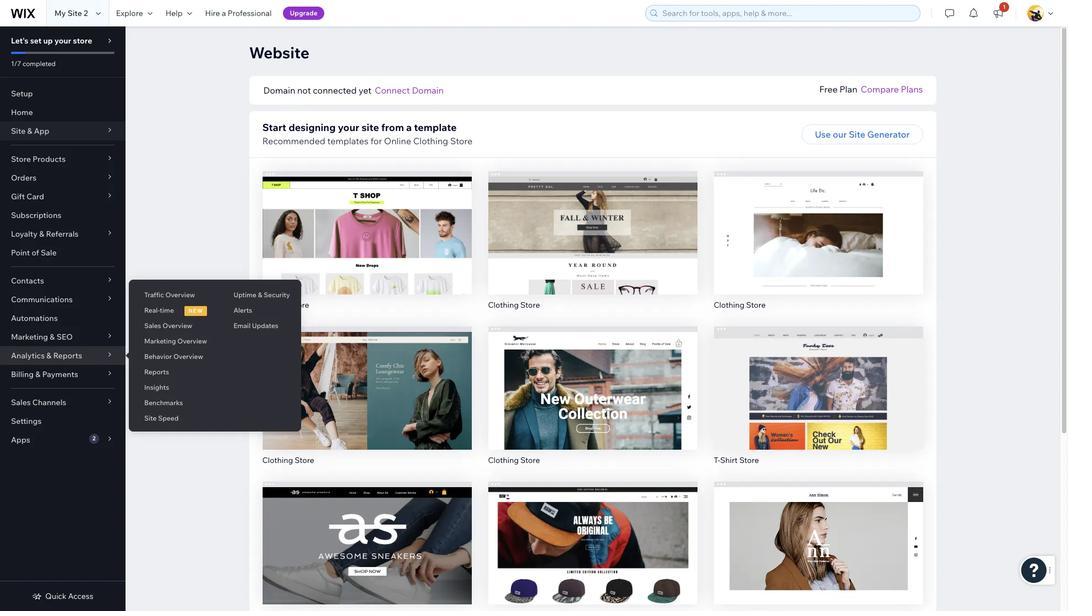 Task type: vqa. For each thing, say whether or not it's contained in the screenshot.
in
no



Task type: describe. For each thing, give the bounding box(es) containing it.
hire
[[205, 8, 220, 18]]

template
[[414, 121, 457, 134]]

1/7 completed
[[11, 59, 56, 68]]

your inside the start designing your site from a template recommended templates for online clothing store
[[338, 121, 359, 134]]

alerts link
[[218, 301, 301, 320]]

0 horizontal spatial a
[[222, 8, 226, 18]]

overview for marketing overview
[[178, 337, 207, 345]]

sales overview link
[[129, 317, 218, 335]]

site speed link
[[129, 409, 218, 428]]

behavior
[[144, 353, 172, 361]]

help button
[[159, 0, 199, 26]]

overview for sales overview
[[163, 322, 192, 330]]

0 horizontal spatial 2
[[84, 8, 88, 18]]

app
[[34, 126, 49, 136]]

generator
[[868, 129, 910, 140]]

analytics
[[11, 351, 45, 361]]

channels
[[32, 398, 66, 408]]

site & app button
[[0, 122, 126, 140]]

reports inside popup button
[[53, 351, 82, 361]]

sales for sales channels
[[11, 398, 31, 408]]

uptime & security link
[[218, 286, 301, 305]]

benchmarks
[[144, 399, 183, 407]]

t-shirt store
[[714, 455, 759, 465]]

email updates
[[234, 322, 278, 330]]

products
[[33, 154, 66, 164]]

behavior overview
[[144, 353, 203, 361]]

store
[[73, 36, 92, 46]]

site inside popup button
[[11, 126, 25, 136]]

your inside sidebar element
[[55, 36, 71, 46]]

compare plans button
[[861, 83, 923, 96]]

gift
[[11, 192, 25, 202]]

2 inside sidebar element
[[93, 435, 96, 442]]

designing
[[289, 121, 336, 134]]

plans
[[901, 84, 923, 95]]

home link
[[0, 103, 126, 122]]

& for loyalty
[[39, 229, 44, 239]]

sales channels
[[11, 398, 66, 408]]

uptime
[[234, 291, 257, 299]]

t- for t-shirt store
[[714, 455, 721, 465]]

automations link
[[0, 309, 126, 328]]

t- for t- shirt store
[[262, 300, 269, 310]]

store inside "popup button"
[[11, 154, 31, 164]]

subscriptions
[[11, 210, 61, 220]]

hire a professional link
[[199, 0, 278, 26]]

email
[[234, 322, 251, 330]]

of
[[32, 248, 39, 258]]

our
[[833, 129, 847, 140]]

connected
[[313, 85, 357, 96]]

benchmarks link
[[129, 394, 218, 413]]

2 domain from the left
[[412, 85, 444, 96]]

t- shirt store
[[262, 300, 309, 310]]

shirt for t- shirt store
[[271, 300, 288, 310]]

speed
[[158, 414, 179, 422]]

connect domain button
[[375, 84, 444, 97]]

alerts
[[234, 306, 252, 315]]

billing
[[11, 370, 34, 379]]

billing & payments button
[[0, 365, 126, 384]]

for
[[371, 135, 382, 147]]

1 domain from the left
[[264, 85, 295, 96]]

plan
[[840, 84, 858, 95]]

start designing your site from a template recommended templates for online clothing store
[[262, 121, 473, 147]]

gift card button
[[0, 187, 126, 206]]

Search for tools, apps, help & more... field
[[659, 6, 917, 21]]

gift card
[[11, 192, 44, 202]]

let's set up your store
[[11, 36, 92, 46]]

marketing & seo
[[11, 332, 73, 342]]

contacts button
[[0, 272, 126, 290]]

compare
[[861, 84, 899, 95]]

marketing for marketing & seo
[[11, 332, 48, 342]]

connect
[[375, 85, 410, 96]]

site right my
[[68, 8, 82, 18]]

site speed
[[144, 414, 179, 422]]

card
[[27, 192, 44, 202]]

referrals
[[46, 229, 79, 239]]

use our site generator
[[815, 129, 910, 140]]

site & app
[[11, 126, 49, 136]]

email updates link
[[218, 317, 301, 335]]

yet
[[359, 85, 372, 96]]

marketing overview link
[[129, 332, 218, 351]]

point of sale
[[11, 248, 57, 258]]

clothing inside the start designing your site from a template recommended templates for online clothing store
[[413, 135, 448, 147]]

communications
[[11, 295, 73, 305]]

security
[[264, 291, 290, 299]]

sales overview
[[144, 322, 192, 330]]

updates
[[252, 322, 278, 330]]

contacts
[[11, 276, 44, 286]]



Task type: locate. For each thing, give the bounding box(es) containing it.
overview for traffic overview
[[165, 291, 195, 299]]

& inside popup button
[[46, 351, 52, 361]]

website
[[249, 43, 310, 62]]

& for marketing
[[50, 332, 55, 342]]

& right billing
[[35, 370, 40, 379]]

store products button
[[0, 150, 126, 169]]

traffic overview
[[144, 291, 195, 299]]

1 vertical spatial sales
[[11, 398, 31, 408]]

site down home
[[11, 126, 25, 136]]

view
[[357, 242, 377, 253], [583, 242, 603, 253], [809, 242, 829, 253], [357, 397, 377, 408], [583, 397, 603, 408], [809, 397, 829, 408], [357, 552, 377, 563], [583, 552, 603, 563], [809, 552, 829, 563]]

0 vertical spatial reports
[[53, 351, 82, 361]]

reports
[[53, 351, 82, 361], [144, 368, 169, 376]]

1 horizontal spatial domain
[[412, 85, 444, 96]]

traffic
[[144, 291, 164, 299]]

1 vertical spatial shirt
[[721, 455, 738, 465]]

& for billing
[[35, 370, 40, 379]]

analytics & reports button
[[0, 346, 126, 365]]

1 horizontal spatial shirt
[[721, 455, 738, 465]]

store
[[450, 135, 473, 147], [11, 154, 31, 164], [290, 300, 309, 310], [521, 300, 540, 310], [747, 300, 766, 310], [295, 455, 314, 465], [521, 455, 540, 465], [740, 455, 759, 465]]

t-
[[262, 300, 269, 310], [714, 455, 721, 465]]

time
[[160, 306, 174, 315]]

& inside 'link'
[[258, 291, 262, 299]]

sales channels button
[[0, 393, 126, 412]]

professional
[[228, 8, 272, 18]]

a inside the start designing your site from a template recommended templates for online clothing store
[[406, 121, 412, 134]]

online
[[384, 135, 411, 147]]

orders
[[11, 173, 36, 183]]

2
[[84, 8, 88, 18], [93, 435, 96, 442]]

domain right the connect
[[412, 85, 444, 96]]

start
[[262, 121, 286, 134]]

payments
[[42, 370, 78, 379]]

sales
[[144, 322, 161, 330], [11, 398, 31, 408]]

quick
[[45, 592, 66, 601]]

upgrade button
[[283, 7, 324, 20]]

0 horizontal spatial your
[[55, 36, 71, 46]]

explore
[[116, 8, 143, 18]]

reports up insights
[[144, 368, 169, 376]]

not
[[297, 85, 311, 96]]

overview for behavior overview
[[173, 353, 203, 361]]

reports down seo
[[53, 351, 82, 361]]

site
[[362, 121, 379, 134]]

1 horizontal spatial marketing
[[144, 337, 176, 345]]

marketing inside popup button
[[11, 332, 48, 342]]

use
[[815, 129, 831, 140]]

store inside the start designing your site from a template recommended templates for online clothing store
[[450, 135, 473, 147]]

domain
[[264, 85, 295, 96], [412, 85, 444, 96]]

marketing for marketing overview
[[144, 337, 176, 345]]

overview up marketing overview
[[163, 322, 192, 330]]

1/7
[[11, 59, 21, 68]]

0 vertical spatial t-
[[262, 300, 269, 310]]

clothing
[[413, 135, 448, 147], [488, 300, 519, 310], [714, 300, 745, 310], [262, 455, 293, 465], [488, 455, 519, 465]]

1 horizontal spatial reports
[[144, 368, 169, 376]]

1 button
[[986, 0, 1011, 26]]

marketing overview
[[144, 337, 207, 345]]

1 horizontal spatial a
[[406, 121, 412, 134]]

1 vertical spatial t-
[[714, 455, 721, 465]]

a right hire
[[222, 8, 226, 18]]

store products
[[11, 154, 66, 164]]

up
[[43, 36, 53, 46]]

recommended
[[262, 135, 325, 147]]

0 vertical spatial 2
[[84, 8, 88, 18]]

sidebar element
[[0, 26, 126, 611]]

your up templates
[[338, 121, 359, 134]]

a right from
[[406, 121, 412, 134]]

clothing store
[[488, 300, 540, 310], [714, 300, 766, 310], [262, 455, 314, 465], [488, 455, 540, 465]]

new
[[188, 307, 203, 315]]

hire a professional
[[205, 8, 272, 18]]

communications button
[[0, 290, 126, 309]]

from
[[381, 121, 404, 134]]

apps
[[11, 435, 30, 445]]

quick access
[[45, 592, 93, 601]]

setup link
[[0, 84, 126, 103]]

0 horizontal spatial marketing
[[11, 332, 48, 342]]

sales inside dropdown button
[[11, 398, 31, 408]]

setup
[[11, 89, 33, 99]]

& left seo
[[50, 332, 55, 342]]

sales for sales overview
[[144, 322, 161, 330]]

home
[[11, 107, 33, 117]]

real-
[[144, 306, 160, 315]]

& for analytics
[[46, 351, 52, 361]]

& right the loyalty
[[39, 229, 44, 239]]

& for site
[[27, 126, 32, 136]]

view button
[[344, 237, 391, 257], [569, 237, 616, 257], [795, 237, 842, 257], [344, 393, 391, 412], [569, 393, 616, 412], [795, 393, 842, 412], [344, 548, 391, 568], [569, 548, 616, 568], [795, 548, 842, 568]]

marketing up analytics
[[11, 332, 48, 342]]

seo
[[57, 332, 73, 342]]

& left the app
[[27, 126, 32, 136]]

2 right my
[[84, 8, 88, 18]]

traffic overview link
[[129, 286, 218, 305]]

& for uptime
[[258, 291, 262, 299]]

domain not connected yet connect domain
[[264, 85, 444, 96]]

1 vertical spatial 2
[[93, 435, 96, 442]]

1 vertical spatial reports
[[144, 368, 169, 376]]

insights
[[144, 383, 169, 392]]

0 horizontal spatial sales
[[11, 398, 31, 408]]

0 horizontal spatial reports
[[53, 351, 82, 361]]

0 vertical spatial a
[[222, 8, 226, 18]]

shirt for t-shirt store
[[721, 455, 738, 465]]

sales down real-
[[144, 322, 161, 330]]

1 horizontal spatial sales
[[144, 322, 161, 330]]

analytics & reports
[[11, 351, 82, 361]]

overview up the time
[[165, 291, 195, 299]]

settings
[[11, 416, 42, 426]]

1 horizontal spatial t-
[[714, 455, 721, 465]]

1 horizontal spatial your
[[338, 121, 359, 134]]

0 vertical spatial shirt
[[271, 300, 288, 310]]

site right our on the top right
[[849, 129, 866, 140]]

site inside button
[[849, 129, 866, 140]]

templates
[[327, 135, 369, 147]]

0 horizontal spatial t-
[[262, 300, 269, 310]]

your right the up
[[55, 36, 71, 46]]

completed
[[23, 59, 56, 68]]

0 vertical spatial sales
[[144, 322, 161, 330]]

use our site generator button
[[802, 124, 923, 144]]

loyalty
[[11, 229, 37, 239]]

billing & payments
[[11, 370, 78, 379]]

site left speed
[[144, 414, 157, 422]]

overview down sales overview link
[[178, 337, 207, 345]]

point of sale link
[[0, 243, 126, 262]]

& right uptime on the top left of page
[[258, 291, 262, 299]]

0 horizontal spatial domain
[[264, 85, 295, 96]]

overview down marketing overview
[[173, 353, 203, 361]]

free
[[820, 84, 838, 95]]

0 horizontal spatial shirt
[[271, 300, 288, 310]]

sales up the settings at the bottom of page
[[11, 398, 31, 408]]

upgrade
[[290, 9, 318, 17]]

orders button
[[0, 169, 126, 187]]

uptime & security
[[234, 291, 290, 299]]

1 horizontal spatial 2
[[93, 435, 96, 442]]

overview
[[165, 291, 195, 299], [163, 322, 192, 330], [178, 337, 207, 345], [173, 353, 203, 361]]

sale
[[41, 248, 57, 258]]

1 vertical spatial your
[[338, 121, 359, 134]]

0 vertical spatial your
[[55, 36, 71, 46]]

& up billing & payments
[[46, 351, 52, 361]]

2 down settings link
[[93, 435, 96, 442]]

marketing & seo button
[[0, 328, 126, 346]]

1 vertical spatial a
[[406, 121, 412, 134]]

marketing up behavior
[[144, 337, 176, 345]]

settings link
[[0, 412, 126, 431]]

free plan compare plans
[[820, 84, 923, 95]]

let's
[[11, 36, 28, 46]]

help
[[166, 8, 183, 18]]

1
[[1003, 3, 1006, 10]]

subscriptions link
[[0, 206, 126, 225]]

domain left 'not'
[[264, 85, 295, 96]]

my site 2
[[55, 8, 88, 18]]

marketing
[[11, 332, 48, 342], [144, 337, 176, 345]]

shirt
[[271, 300, 288, 310], [721, 455, 738, 465]]



